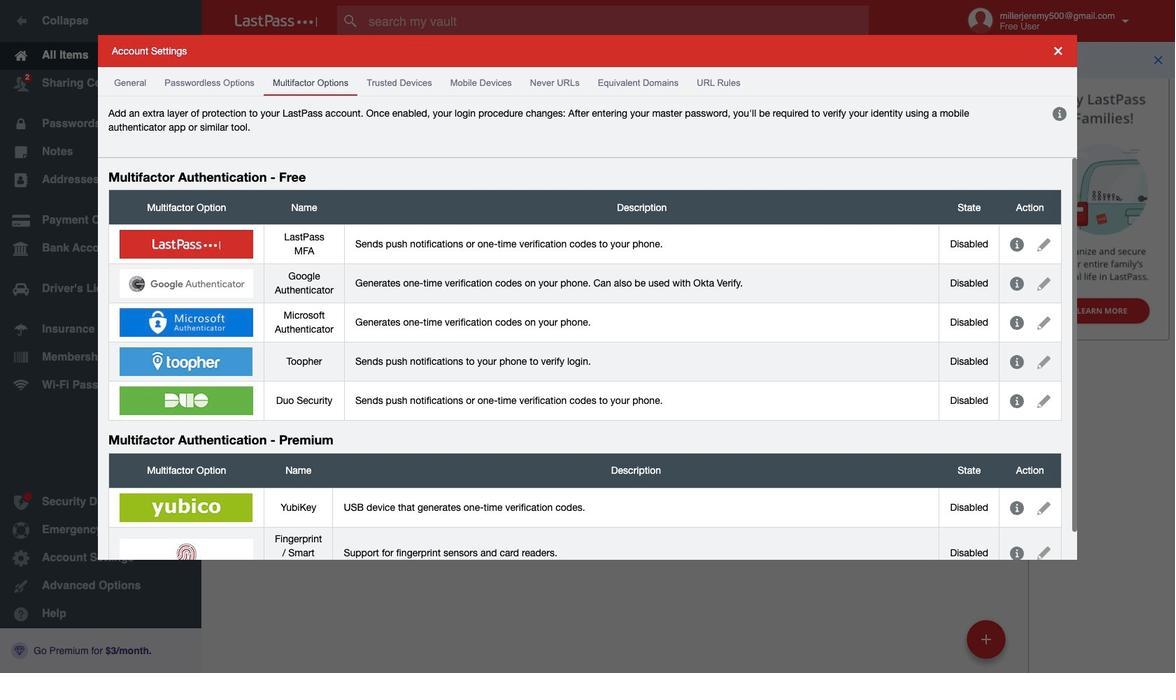 Task type: vqa. For each thing, say whether or not it's contained in the screenshot.
the search my vault text field at top
yes



Task type: locate. For each thing, give the bounding box(es) containing it.
Search search field
[[337, 6, 896, 36]]

new item image
[[981, 635, 991, 645]]

lastpass image
[[235, 15, 318, 27]]

main navigation navigation
[[0, 0, 201, 674]]

vault options navigation
[[201, 77, 1028, 119]]



Task type: describe. For each thing, give the bounding box(es) containing it.
search my vault text field
[[337, 6, 896, 36]]

new item navigation
[[962, 616, 1014, 674]]



